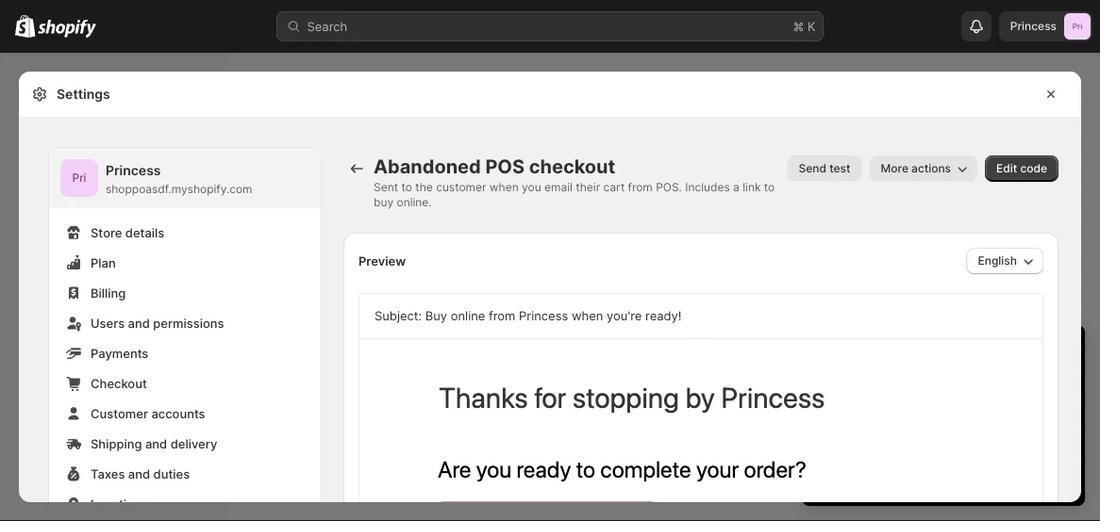 Task type: describe. For each thing, give the bounding box(es) containing it.
shipping
[[91, 437, 142, 451]]

store
[[91, 225, 122, 240]]

sent
[[374, 181, 398, 194]]

buy
[[425, 309, 447, 324]]

more actions
[[881, 162, 951, 175]]

email
[[544, 181, 573, 194]]

delivery
[[170, 437, 217, 451]]

a
[[733, 181, 740, 194]]

edit
[[996, 162, 1017, 175]]

buy
[[374, 196, 394, 209]]

online inside the settings dialog
[[451, 309, 485, 324]]

sales channels button
[[11, 321, 215, 347]]

actions
[[911, 162, 951, 175]]

edit code button
[[985, 156, 1059, 182]]

settings inside the settings dialog
[[57, 86, 110, 102]]

discounts link
[[11, 279, 215, 306]]

checkout
[[529, 155, 615, 178]]

details
[[125, 225, 164, 240]]

abandoned
[[374, 155, 481, 178]]

settings dialog
[[19, 72, 1081, 522]]

cart
[[603, 181, 625, 194]]

shipping and delivery
[[91, 437, 217, 451]]

duties
[[153, 467, 190, 482]]

and for permissions
[[128, 316, 150, 331]]

apps
[[19, 395, 47, 409]]

princess image
[[60, 159, 98, 197]]

settings inside settings link
[[45, 486, 94, 501]]

customer accounts link
[[60, 401, 309, 427]]

store details link
[[60, 220, 309, 246]]

locations link
[[60, 492, 309, 518]]

customer
[[436, 181, 486, 194]]

discounts
[[45, 285, 104, 300]]

0 horizontal spatial to
[[401, 181, 412, 194]]

store details
[[91, 225, 164, 240]]

checkout link
[[60, 371, 309, 397]]

more
[[881, 162, 908, 175]]

preview
[[359, 254, 406, 268]]

1 vertical spatial when
[[572, 309, 603, 324]]

subject: buy online from princess when you're ready!
[[375, 309, 682, 324]]

subject:
[[375, 309, 422, 324]]

settings link
[[11, 480, 215, 507]]

shop settings menu element
[[49, 148, 321, 522]]

users
[[91, 316, 125, 331]]

shipping and delivery link
[[60, 431, 309, 458]]

more actions button
[[869, 156, 977, 182]]

send
[[799, 162, 826, 175]]

1 horizontal spatial to
[[764, 181, 775, 194]]

⌘ k
[[793, 19, 816, 33]]

shoppoasdf.myshopify.com
[[106, 183, 252, 196]]

1 day left in your trial element
[[802, 375, 1085, 507]]

sales channels
[[19, 327, 101, 341]]

when inside abandoned pos checkout sent to the customer when you email their cart from pos. includes a link to buy online.
[[490, 181, 519, 194]]

accounts
[[151, 407, 205, 421]]

customer
[[91, 407, 148, 421]]

english button
[[967, 248, 1043, 275]]

payments
[[91, 346, 148, 361]]



Task type: locate. For each thing, give the bounding box(es) containing it.
send test button
[[787, 156, 862, 182]]

online inside to customize your online store and add bonus features
[[836, 433, 871, 448]]

1 horizontal spatial online
[[836, 433, 871, 448]]

online left store
[[836, 433, 871, 448]]

0 horizontal spatial when
[[490, 181, 519, 194]]

online
[[451, 309, 485, 324], [836, 433, 871, 448]]

1 horizontal spatial when
[[572, 309, 603, 324]]

settings down "taxes"
[[45, 486, 94, 501]]

from
[[628, 181, 653, 194], [489, 309, 516, 324]]

checkout
[[91, 376, 147, 391]]

to right link on the right
[[764, 181, 775, 194]]

to inside to customize your online store and add bonus features
[[957, 414, 969, 429]]

locations
[[91, 497, 148, 512]]

from right buy
[[489, 309, 516, 324]]

customer accounts
[[91, 407, 205, 421]]

1 vertical spatial princess
[[106, 163, 161, 179]]

test
[[829, 162, 851, 175]]

1 vertical spatial online
[[836, 433, 871, 448]]

billing
[[91, 286, 126, 300]]

0 horizontal spatial online
[[451, 309, 485, 324]]

features
[[997, 433, 1045, 448]]

users and permissions
[[91, 316, 224, 331]]

1 vertical spatial from
[[489, 309, 516, 324]]

code
[[1020, 162, 1047, 175]]

the
[[415, 181, 433, 194]]

0 vertical spatial from
[[628, 181, 653, 194]]

when
[[490, 181, 519, 194], [572, 309, 603, 324]]

online.
[[397, 196, 432, 209]]

pos
[[485, 155, 525, 178]]

home
[[45, 74, 80, 88]]

and for delivery
[[145, 437, 167, 451]]

when left the you're
[[572, 309, 603, 324]]

channels
[[51, 327, 101, 341]]

your
[[1035, 414, 1061, 429]]

and right users at the left of the page
[[128, 316, 150, 331]]

includes
[[685, 181, 730, 194]]

online right buy
[[451, 309, 485, 324]]

princess left princess icon
[[1010, 19, 1057, 33]]

to
[[401, 181, 412, 194], [764, 181, 775, 194], [957, 414, 969, 429]]

2 horizontal spatial princess
[[1010, 19, 1057, 33]]

edit code
[[996, 162, 1047, 175]]

settings up princess image in the left of the page
[[57, 86, 110, 102]]

taxes and duties link
[[60, 461, 309, 488]]

sales
[[19, 327, 49, 341]]

pri button
[[60, 159, 98, 197]]

shopify image
[[15, 15, 35, 38], [38, 19, 96, 38]]

0 vertical spatial princess
[[1010, 19, 1057, 33]]

abandoned pos checkout sent to the customer when you email their cart from pos. includes a link to buy online.
[[374, 155, 775, 209]]

to up bonus
[[957, 414, 969, 429]]

⌘
[[793, 19, 804, 33]]

bonus
[[958, 433, 993, 448]]

princess left the you're
[[519, 309, 568, 324]]

from inside abandoned pos checkout sent to the customer when you email their cart from pos. includes a link to buy online.
[[628, 181, 653, 194]]

plan link
[[60, 250, 309, 276]]

from right cart
[[628, 181, 653, 194]]

search
[[307, 19, 347, 33]]

taxes
[[91, 467, 125, 482]]

payments link
[[60, 341, 309, 367]]

and left add
[[907, 433, 929, 448]]

and inside to customize your online store and add bonus features
[[907, 433, 929, 448]]

2 vertical spatial princess
[[519, 309, 568, 324]]

and right "taxes"
[[128, 467, 150, 482]]

send test
[[799, 162, 851, 175]]

and inside "link"
[[128, 316, 150, 331]]

permissions
[[153, 316, 224, 331]]

to up online.
[[401, 181, 412, 194]]

1 horizontal spatial princess
[[519, 309, 568, 324]]

1 horizontal spatial shopify image
[[38, 19, 96, 38]]

ready!
[[645, 309, 682, 324]]

princess for princess shoppoasdf.myshopify.com
[[106, 163, 161, 179]]

their
[[576, 181, 600, 194]]

princess
[[1010, 19, 1057, 33], [106, 163, 161, 179], [519, 309, 568, 324]]

and
[[128, 316, 150, 331], [907, 433, 929, 448], [145, 437, 167, 451], [128, 467, 150, 482]]

plan
[[91, 256, 116, 270]]

princess up shoppoasdf.myshopify.com at top left
[[106, 163, 161, 179]]

and for duties
[[128, 467, 150, 482]]

k
[[808, 19, 816, 33]]

1 vertical spatial settings
[[45, 486, 94, 501]]

store
[[874, 433, 904, 448]]

2 horizontal spatial to
[[957, 414, 969, 429]]

billing link
[[60, 280, 309, 307]]

and down the customer accounts
[[145, 437, 167, 451]]

1 horizontal spatial from
[[628, 181, 653, 194]]

when down pos
[[490, 181, 519, 194]]

princess image
[[1064, 13, 1091, 40]]

add
[[932, 433, 954, 448]]

to customize your online store and add bonus features
[[836, 414, 1061, 448]]

settings
[[57, 86, 110, 102], [45, 486, 94, 501]]

users and permissions link
[[60, 310, 309, 337]]

0 vertical spatial when
[[490, 181, 519, 194]]

apps button
[[11, 389, 215, 415]]

you're
[[607, 309, 642, 324]]

0 horizontal spatial princess
[[106, 163, 161, 179]]

0 horizontal spatial shopify image
[[15, 15, 35, 38]]

taxes and duties
[[91, 467, 190, 482]]

princess shoppoasdf.myshopify.com
[[106, 163, 252, 196]]

0 horizontal spatial from
[[489, 309, 516, 324]]

you
[[522, 181, 541, 194]]

princess inside princess shoppoasdf.myshopify.com
[[106, 163, 161, 179]]

princess for princess
[[1010, 19, 1057, 33]]

pos.
[[656, 181, 682, 194]]

0 vertical spatial online
[[451, 309, 485, 324]]

0 vertical spatial settings
[[57, 86, 110, 102]]

english
[[978, 254, 1017, 268]]

link
[[743, 181, 761, 194]]

home link
[[11, 68, 215, 94]]

customize
[[973, 414, 1032, 429]]



Task type: vqa. For each thing, say whether or not it's contained in the screenshot.
paid
no



